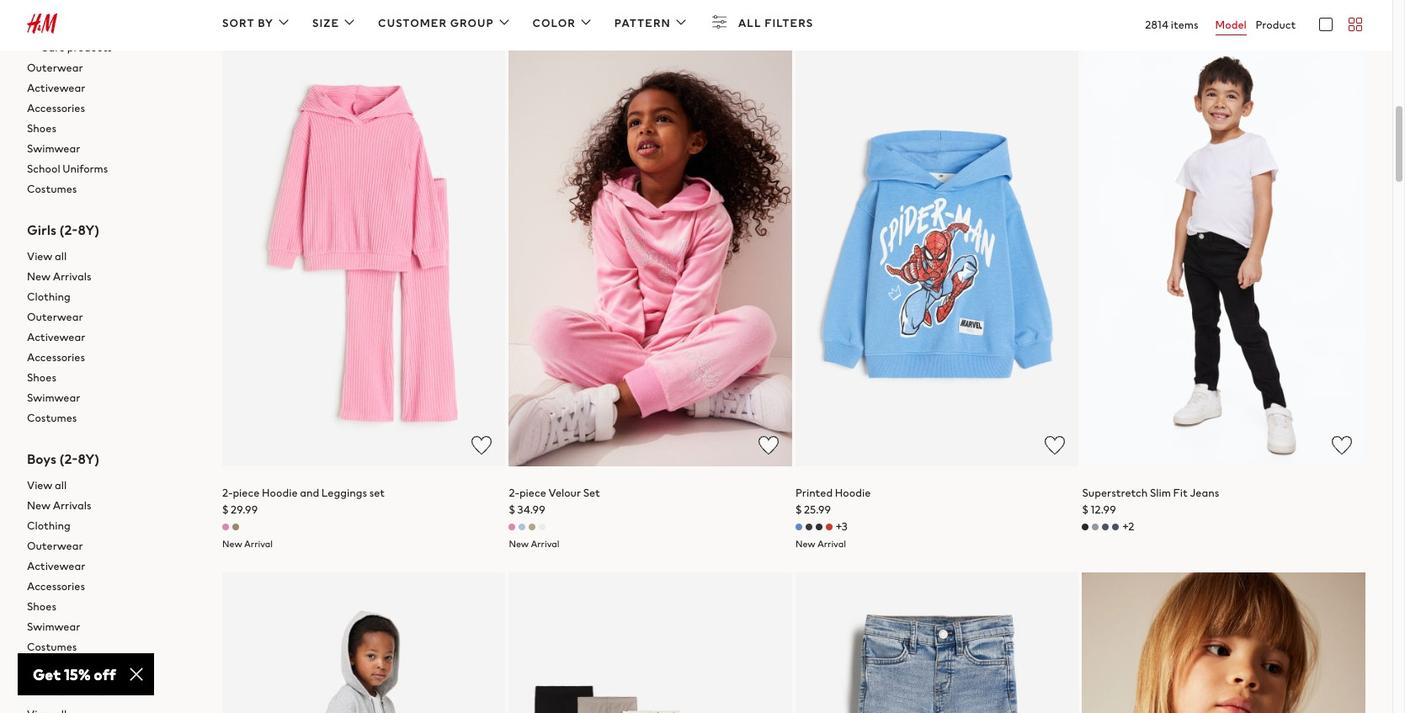 Task type: describe. For each thing, give the bounding box(es) containing it.
2-piece velour setmodel image
[[509, 42, 792, 467]]

2- for 2-piece velour set
[[509, 485, 519, 501]]

activewear for girls
[[27, 329, 85, 345]]

swimwear inside outerwear activewear accessories shoes swimwear school uniforms costumes
[[27, 141, 80, 157]]

swimwear for girls
[[27, 390, 80, 406]]

size
[[312, 15, 339, 31]]

velour
[[549, 485, 581, 501]]

3 accessories link from the top
[[27, 577, 195, 597]]

all filters
[[738, 15, 814, 31]]

2 swimwear link from the top
[[27, 388, 195, 408]]

by
[[258, 15, 274, 31]]

arrivals for boys
[[53, 498, 91, 514]]

+3 new arrival
[[796, 519, 848, 551]]

2 activewear link from the top
[[27, 328, 195, 348]]

1 view all link from the top
[[27, 247, 195, 267]]

uniforms
[[63, 161, 108, 177]]

2 clothing link from the top
[[27, 516, 195, 536]]

(9-
[[59, 678, 78, 698]]

color button
[[533, 12, 596, 35]]

fit
[[1173, 485, 1188, 501]]

costumes for boys
[[27, 639, 77, 655]]

slim
[[1150, 485, 1171, 501]]

customer
[[378, 15, 447, 31]]

clothing for girls
[[27, 289, 71, 305]]

2- for 2-piece hoodie and leggings set
[[222, 485, 233, 501]]

1 swimwear link from the top
[[27, 139, 195, 159]]

school
[[27, 161, 60, 177]]

piece for $ 34.99
[[519, 485, 546, 501]]

arrival down 34.99
[[531, 538, 560, 551]]

model
[[1216, 17, 1247, 33]]

outerwear for boys
[[27, 538, 83, 554]]

2 view all link from the top
[[27, 476, 195, 496]]

$ inside the 2-piece velour set $ 34.99
[[509, 502, 515, 518]]

sort by
[[222, 15, 274, 31]]

piece for $ 29.99
[[233, 485, 260, 501]]

2814 items
[[1145, 17, 1199, 33]]

new arrival right group
[[509, 6, 560, 20]]

sort by button
[[222, 12, 294, 35]]

1 outerwear link from the top
[[27, 58, 195, 78]]

1 accessories link from the top
[[27, 98, 195, 119]]

school uniforms link
[[27, 159, 195, 179]]

customer group
[[378, 15, 494, 31]]

+2
[[1123, 519, 1135, 535]]

printed hoodiemodel image
[[796, 42, 1079, 467]]

girls for girls (2-8y) view all new arrivals clothing outerwear activewear accessories shoes swimwear costumes
[[27, 220, 56, 240]]

8y) for girls
[[78, 220, 100, 240]]

size button
[[312, 12, 360, 35]]

2814
[[1145, 17, 1169, 33]]

accessories inside outerwear activewear accessories shoes swimwear school uniforms costumes
[[27, 100, 85, 116]]

new arrival down 29.99
[[222, 538, 273, 551]]

printed hoodie $ 25.99
[[796, 485, 871, 518]]

29.99
[[231, 502, 258, 518]]

pattern button
[[615, 12, 691, 35]]

3 shoes link from the top
[[27, 597, 195, 617]]

shoes for boys
[[27, 599, 56, 615]]

2-piece velour set link
[[509, 485, 600, 501]]

shoes inside outerwear activewear accessories shoes swimwear school uniforms costumes
[[27, 120, 56, 136]]

all filters button
[[710, 12, 832, 35]]

superstretch
[[1082, 485, 1148, 501]]

view for boys
[[27, 477, 52, 493]]

8y) for boys
[[78, 449, 100, 469]]

1 costumes link from the top
[[27, 179, 195, 200]]

girls (9-14y)
[[27, 678, 106, 698]]

2-piece hoodie and leggings set $ 29.99
[[222, 485, 385, 518]]

products
[[67, 40, 112, 56]]

outerwear for girls
[[27, 309, 83, 325]]

1 activewear link from the top
[[27, 78, 195, 98]]

leggings
[[321, 485, 367, 501]]



Task type: vqa. For each thing, say whether or not it's contained in the screenshot.
2814
yes



Task type: locate. For each thing, give the bounding box(es) containing it.
0 vertical spatial activewear
[[27, 80, 85, 96]]

$ inside printed hoodie $ 25.99
[[796, 502, 802, 518]]

8y)
[[78, 220, 100, 240], [78, 449, 100, 469]]

arrival down 29.99
[[244, 538, 273, 551]]

1 vertical spatial swimwear
[[27, 390, 80, 406]]

2 vertical spatial activewear link
[[27, 557, 195, 577]]

arrival right group
[[531, 6, 560, 20]]

1 vertical spatial costumes
[[27, 410, 77, 426]]

1 vertical spatial outerwear link
[[27, 307, 195, 328]]

1 vertical spatial activewear link
[[27, 328, 195, 348]]

swimwear inside boys (2-8y) view all new arrivals clothing outerwear activewear accessories shoes swimwear costumes
[[27, 619, 80, 635]]

new inside girls (2-8y) view all new arrivals clothing outerwear activewear accessories shoes swimwear costumes
[[27, 269, 51, 285]]

girls inside girls (2-8y) view all new arrivals clothing outerwear activewear accessories shoes swimwear costumes
[[27, 220, 56, 240]]

view inside girls (2-8y) view all new arrivals clothing outerwear activewear accessories shoes swimwear costumes
[[27, 248, 52, 264]]

outerwear link
[[27, 58, 195, 78], [27, 307, 195, 328], [27, 536, 195, 557]]

(2- down uniforms
[[59, 220, 78, 240]]

0 vertical spatial view
[[27, 248, 52, 264]]

1 (2- from the top
[[59, 220, 78, 240]]

1 vertical spatial accessories
[[27, 349, 85, 365]]

sort
[[222, 15, 255, 31]]

2 outerwear from the top
[[27, 309, 83, 325]]

2 outerwear link from the top
[[27, 307, 195, 328]]

1 8y) from the top
[[78, 220, 100, 240]]

piece up 29.99
[[233, 485, 260, 501]]

(2- inside girls (2-8y) view all new arrivals clothing outerwear activewear accessories shoes swimwear costumes
[[59, 220, 78, 240]]

printed hoodie link
[[796, 485, 871, 501]]

$ inside superstretch slim fit jeans $ 12.99
[[1082, 502, 1089, 518]]

jeans
[[1190, 485, 1219, 501]]

costumes up boys
[[27, 410, 77, 426]]

2 all from the top
[[55, 477, 67, 493]]

0 vertical spatial outerwear link
[[27, 58, 195, 78]]

0 vertical spatial shoes link
[[27, 119, 195, 139]]

girls (2-8y) view all new arrivals clothing outerwear activewear accessories shoes swimwear costumes
[[27, 220, 100, 426]]

8y) inside boys (2-8y) view all new arrivals clothing outerwear activewear accessories shoes swimwear costumes
[[78, 449, 100, 469]]

$
[[222, 502, 228, 518], [509, 502, 515, 518], [796, 502, 802, 518], [1082, 502, 1089, 518]]

2 $ from the left
[[509, 502, 515, 518]]

0 vertical spatial clothing
[[27, 289, 71, 305]]

1 clothing from the top
[[27, 289, 71, 305]]

2 vertical spatial swimwear link
[[27, 617, 195, 637]]

set
[[369, 485, 385, 501]]

costumes up girls (9-14y)
[[27, 639, 77, 655]]

2- up 29.99
[[222, 485, 233, 501]]

0 horizontal spatial 2-
[[222, 485, 233, 501]]

color
[[533, 15, 576, 31]]

0 vertical spatial swimwear
[[27, 141, 80, 157]]

group
[[450, 15, 494, 31]]

2-piece hoodie and leggings setmodel image
[[222, 42, 506, 467]]

1 hoodie from the left
[[262, 485, 298, 501]]

1 vertical spatial (2-
[[59, 449, 78, 469]]

clothing link
[[27, 287, 195, 307], [27, 516, 195, 536]]

2 costumes from the top
[[27, 410, 77, 426]]

hoodie
[[262, 485, 298, 501], [835, 485, 871, 501]]

0 vertical spatial outerwear
[[27, 60, 83, 76]]

socks & tights care products
[[40, 19, 113, 56]]

outerwear
[[27, 60, 83, 76], [27, 309, 83, 325], [27, 538, 83, 554]]

2- inside 2-piece hoodie and leggings set $ 29.99
[[222, 485, 233, 501]]

1 vertical spatial clothing link
[[27, 516, 195, 536]]

2 2- from the left
[[509, 485, 519, 501]]

0 vertical spatial swimwear link
[[27, 139, 195, 159]]

2 (2- from the top
[[59, 449, 78, 469]]

2-piece hoodie and leggings set link
[[222, 485, 385, 501]]

0 horizontal spatial piece
[[233, 485, 260, 501]]

2 new arrivals link from the top
[[27, 496, 195, 516]]

1 swimwear from the top
[[27, 141, 80, 157]]

shoes inside boys (2-8y) view all new arrivals clothing outerwear activewear accessories shoes swimwear costumes
[[27, 599, 56, 615]]

8y) down uniforms
[[78, 220, 100, 240]]

outerwear inside boys (2-8y) view all new arrivals clothing outerwear activewear accessories shoes swimwear costumes
[[27, 538, 83, 554]]

boys
[[27, 449, 56, 469]]

4 $ from the left
[[1082, 502, 1089, 518]]

2 shoes from the top
[[27, 370, 56, 386]]

swimwear link
[[27, 139, 195, 159], [27, 388, 195, 408], [27, 617, 195, 637]]

1 accessories from the top
[[27, 100, 85, 116]]

extra-soft joggersmodel image
[[222, 573, 506, 713]]

customer group button
[[378, 12, 514, 35]]

1 view from the top
[[27, 248, 52, 264]]

girls
[[27, 220, 56, 240], [27, 678, 56, 698]]

costumes link up the 14y)
[[27, 637, 195, 658]]

2 accessories from the top
[[27, 349, 85, 365]]

0 vertical spatial view all link
[[27, 247, 195, 267]]

pattern
[[615, 15, 671, 31]]

1 clothing link from the top
[[27, 287, 195, 307]]

boys (2-8y) view all new arrivals clothing outerwear activewear accessories shoes swimwear costumes
[[27, 449, 100, 655]]

product
[[1256, 17, 1296, 33]]

3 $ from the left
[[796, 502, 802, 518]]

clothing for boys
[[27, 518, 71, 534]]

activewear inside outerwear activewear accessories shoes swimwear school uniforms costumes
[[27, 80, 85, 96]]

0 vertical spatial clothing link
[[27, 287, 195, 307]]

3 activewear link from the top
[[27, 557, 195, 577]]

arrival inside +3 new arrival
[[818, 538, 846, 551]]

filters
[[765, 15, 814, 31]]

shoes for girls
[[27, 370, 56, 386]]

view inside boys (2-8y) view all new arrivals clothing outerwear activewear accessories shoes swimwear costumes
[[27, 477, 52, 493]]

superstretch slim fit jeans $ 12.99
[[1082, 485, 1219, 518]]

swimwear inside girls (2-8y) view all new arrivals clothing outerwear activewear accessories shoes swimwear costumes
[[27, 390, 80, 406]]

5-pack jersey leggingsmodel image
[[509, 573, 792, 713]]

3 swimwear from the top
[[27, 619, 80, 635]]

girls for girls (9-14y)
[[27, 678, 56, 698]]

1 vertical spatial view all link
[[27, 476, 195, 496]]

arrivals inside girls (2-8y) view all new arrivals clothing outerwear activewear accessories shoes swimwear costumes
[[53, 269, 91, 285]]

girls down school
[[27, 220, 56, 240]]

3 outerwear from the top
[[27, 538, 83, 554]]

(2- for girls
[[59, 220, 78, 240]]

accessories for girls
[[27, 349, 85, 365]]

0 vertical spatial shoes
[[27, 120, 56, 136]]

arrival down +3
[[818, 538, 846, 551]]

arrivals for girls
[[53, 269, 91, 285]]

1 shoes from the top
[[27, 120, 56, 136]]

2 hoodie from the left
[[835, 485, 871, 501]]

2 shoes link from the top
[[27, 368, 195, 388]]

2 vertical spatial accessories
[[27, 578, 85, 594]]

&
[[71, 19, 79, 35]]

tights
[[81, 19, 113, 35]]

1 vertical spatial clothing
[[27, 518, 71, 534]]

clothing inside girls (2-8y) view all new arrivals clothing outerwear activewear accessories shoes swimwear costumes
[[27, 289, 71, 305]]

3 accessories from the top
[[27, 578, 85, 594]]

34.99
[[517, 502, 545, 518]]

25.99
[[804, 502, 831, 518]]

1 2- from the left
[[222, 485, 233, 501]]

new arrival
[[222, 6, 273, 20], [509, 6, 560, 20], [222, 538, 273, 551], [509, 538, 560, 551]]

socks
[[40, 19, 69, 35]]

activewear link
[[27, 78, 195, 98], [27, 328, 195, 348], [27, 557, 195, 577]]

8y) right boys
[[78, 449, 100, 469]]

2 8y) from the top
[[78, 449, 100, 469]]

costumes link
[[27, 179, 195, 200], [27, 408, 195, 429], [27, 637, 195, 658]]

new inside +3 new arrival
[[796, 538, 816, 551]]

hoodie left and
[[262, 485, 298, 501]]

1 vertical spatial all
[[55, 477, 67, 493]]

3 shoes from the top
[[27, 599, 56, 615]]

1 arrivals from the top
[[53, 269, 91, 285]]

costumes inside boys (2-8y) view all new arrivals clothing outerwear activewear accessories shoes swimwear costumes
[[27, 639, 77, 655]]

0 vertical spatial accessories link
[[27, 98, 195, 119]]

new inside boys (2-8y) view all new arrivals clothing outerwear activewear accessories shoes swimwear costumes
[[27, 498, 51, 514]]

shoes
[[27, 120, 56, 136], [27, 370, 56, 386], [27, 599, 56, 615]]

1 vertical spatial accessories link
[[27, 348, 195, 368]]

2 clothing from the top
[[27, 518, 71, 534]]

0 vertical spatial 8y)
[[78, 220, 100, 240]]

2 vertical spatial outerwear
[[27, 538, 83, 554]]

(2- inside boys (2-8y) view all new arrivals clothing outerwear activewear accessories shoes swimwear costumes
[[59, 449, 78, 469]]

costumes inside girls (2-8y) view all new arrivals clothing outerwear activewear accessories shoes swimwear costumes
[[27, 410, 77, 426]]

0 vertical spatial accessories
[[27, 100, 85, 116]]

1 vertical spatial costumes link
[[27, 408, 195, 429]]

hoodie inside printed hoodie $ 25.99
[[835, 485, 871, 501]]

1 horizontal spatial hoodie
[[835, 485, 871, 501]]

view all link
[[27, 247, 195, 267], [27, 476, 195, 496]]

all for girls
[[55, 248, 67, 264]]

3 swimwear link from the top
[[27, 617, 195, 637]]

1 $ from the left
[[222, 502, 228, 518]]

arrival left size
[[244, 6, 273, 20]]

arrivals inside boys (2-8y) view all new arrivals clothing outerwear activewear accessories shoes swimwear costumes
[[53, 498, 91, 514]]

1 vertical spatial 8y)
[[78, 449, 100, 469]]

(2- right boys
[[59, 449, 78, 469]]

accessories for boys
[[27, 578, 85, 594]]

all inside girls (2-8y) view all new arrivals clothing outerwear activewear accessories shoes swimwear costumes
[[55, 248, 67, 264]]

1 vertical spatial shoes link
[[27, 368, 195, 388]]

new arrival down 34.99
[[509, 538, 560, 551]]

activewear inside boys (2-8y) view all new arrivals clothing outerwear activewear accessories shoes swimwear costumes
[[27, 558, 85, 574]]

0 horizontal spatial hoodie
[[262, 485, 298, 501]]

1 vertical spatial shoes
[[27, 370, 56, 386]]

care
[[40, 40, 65, 56]]

clothing
[[27, 289, 71, 305], [27, 518, 71, 534]]

2 vertical spatial shoes link
[[27, 597, 195, 617]]

costumes inside outerwear activewear accessories shoes swimwear school uniforms costumes
[[27, 181, 77, 197]]

piece inside 2-piece hoodie and leggings set $ 29.99
[[233, 485, 260, 501]]

girls left "(9-"
[[27, 678, 56, 698]]

items
[[1171, 17, 1199, 33]]

hoodie inside 2-piece hoodie and leggings set $ 29.99
[[262, 485, 298, 501]]

outerwear activewear accessories shoes swimwear school uniforms costumes
[[27, 60, 108, 197]]

$ left 29.99
[[222, 502, 228, 518]]

swimwear up school
[[27, 141, 80, 157]]

costumes link down uniforms
[[27, 179, 195, 200]]

0 vertical spatial costumes
[[27, 181, 77, 197]]

2 swimwear from the top
[[27, 390, 80, 406]]

1 vertical spatial outerwear
[[27, 309, 83, 325]]

0 vertical spatial girls
[[27, 220, 56, 240]]

all for boys
[[55, 477, 67, 493]]

0 vertical spatial costumes link
[[27, 179, 195, 200]]

2 vertical spatial swimwear
[[27, 619, 80, 635]]

piece up 34.99
[[519, 485, 546, 501]]

printed
[[796, 485, 833, 501]]

1 activewear from the top
[[27, 80, 85, 96]]

1 girls from the top
[[27, 220, 56, 240]]

swimwear up boys
[[27, 390, 80, 406]]

piece
[[233, 485, 260, 501], [519, 485, 546, 501]]

2 vertical spatial accessories link
[[27, 577, 195, 597]]

0 vertical spatial arrivals
[[53, 269, 91, 285]]

2 arrivals from the top
[[53, 498, 91, 514]]

2-
[[222, 485, 233, 501], [509, 485, 519, 501]]

superstretch slim fit jeansmodel image
[[796, 573, 1079, 713]]

outerwear inside outerwear activewear accessories shoes swimwear school uniforms costumes
[[27, 60, 83, 76]]

view for girls
[[27, 248, 52, 264]]

1 horizontal spatial piece
[[519, 485, 546, 501]]

view
[[27, 248, 52, 264], [27, 477, 52, 493]]

care products link
[[40, 38, 195, 58]]

arrivals
[[53, 269, 91, 285], [53, 498, 91, 514]]

costumes down school
[[27, 181, 77, 197]]

activewear inside girls (2-8y) view all new arrivals clothing outerwear activewear accessories shoes swimwear costumes
[[27, 329, 85, 345]]

superstretch slim fit jeans image
[[1082, 42, 1366, 467]]

1 all from the top
[[55, 248, 67, 264]]

2-piece velour set $ 34.99
[[509, 485, 600, 518]]

activewear for boys
[[27, 558, 85, 574]]

1 vertical spatial girls
[[27, 678, 56, 698]]

+3
[[836, 519, 848, 535]]

all
[[55, 248, 67, 264], [55, 477, 67, 493]]

swimwear
[[27, 141, 80, 157], [27, 390, 80, 406], [27, 619, 80, 635]]

12.99
[[1091, 502, 1116, 518]]

3 costumes link from the top
[[27, 637, 195, 658]]

5-pack jersey shirtsmodel image
[[1082, 573, 1366, 713]]

2 vertical spatial shoes
[[27, 599, 56, 615]]

$ left 12.99
[[1082, 502, 1089, 518]]

2- inside the 2-piece velour set $ 34.99
[[509, 485, 519, 501]]

$ left 34.99
[[509, 502, 515, 518]]

$ inside 2-piece hoodie and leggings set $ 29.99
[[222, 502, 228, 518]]

piece inside the 2-piece velour set $ 34.99
[[519, 485, 546, 501]]

2 view from the top
[[27, 477, 52, 493]]

1 shoes link from the top
[[27, 119, 195, 139]]

costumes link up boys
[[27, 408, 195, 429]]

clothing inside boys (2-8y) view all new arrivals clothing outerwear activewear accessories shoes swimwear costumes
[[27, 518, 71, 534]]

2 girls from the top
[[27, 678, 56, 698]]

accessories inside girls (2-8y) view all new arrivals clothing outerwear activewear accessories shoes swimwear costumes
[[27, 349, 85, 365]]

1 piece from the left
[[233, 485, 260, 501]]

2 activewear from the top
[[27, 329, 85, 345]]

0 vertical spatial (2-
[[59, 220, 78, 240]]

3 outerwear link from the top
[[27, 536, 195, 557]]

2 vertical spatial costumes link
[[27, 637, 195, 658]]

2- up 34.99
[[509, 485, 519, 501]]

accessories inside boys (2-8y) view all new arrivals clothing outerwear activewear accessories shoes swimwear costumes
[[27, 578, 85, 594]]

shoes inside girls (2-8y) view all new arrivals clothing outerwear activewear accessories shoes swimwear costumes
[[27, 370, 56, 386]]

2 vertical spatial costumes
[[27, 639, 77, 655]]

(2-
[[59, 220, 78, 240], [59, 449, 78, 469]]

1 horizontal spatial 2-
[[509, 485, 519, 501]]

outerwear inside girls (2-8y) view all new arrivals clothing outerwear activewear accessories shoes swimwear costumes
[[27, 309, 83, 325]]

all
[[738, 15, 762, 31]]

1 new arrivals link from the top
[[27, 267, 195, 287]]

shoes link
[[27, 119, 195, 139], [27, 368, 195, 388], [27, 597, 195, 617]]

arrival
[[244, 6, 273, 20], [531, 6, 560, 20], [244, 538, 273, 551], [531, 538, 560, 551], [818, 538, 846, 551]]

3 costumes from the top
[[27, 639, 77, 655]]

0 vertical spatial new arrivals link
[[27, 267, 195, 287]]

hoodie up +3
[[835, 485, 871, 501]]

new
[[222, 6, 242, 20], [509, 6, 529, 20], [27, 269, 51, 285], [27, 498, 51, 514], [222, 538, 242, 551], [509, 538, 529, 551], [796, 538, 816, 551]]

8y) inside girls (2-8y) view all new arrivals clothing outerwear activewear accessories shoes swimwear costumes
[[78, 220, 100, 240]]

3 activewear from the top
[[27, 558, 85, 574]]

socks & tights link
[[40, 18, 195, 38]]

accessories
[[27, 100, 85, 116], [27, 349, 85, 365], [27, 578, 85, 594]]

costumes
[[27, 181, 77, 197], [27, 410, 77, 426], [27, 639, 77, 655]]

14y)
[[78, 678, 106, 698]]

1 vertical spatial swimwear link
[[27, 388, 195, 408]]

0 vertical spatial activewear link
[[27, 78, 195, 98]]

set
[[583, 485, 600, 501]]

1 vertical spatial new arrivals link
[[27, 496, 195, 516]]

2 vertical spatial activewear
[[27, 558, 85, 574]]

1 vertical spatial activewear
[[27, 329, 85, 345]]

swimwear for boys
[[27, 619, 80, 635]]

all inside boys (2-8y) view all new arrivals clothing outerwear activewear accessories shoes swimwear costumes
[[55, 477, 67, 493]]

1 vertical spatial arrivals
[[53, 498, 91, 514]]

2 accessories link from the top
[[27, 348, 195, 368]]

2 piece from the left
[[519, 485, 546, 501]]

2 vertical spatial outerwear link
[[27, 536, 195, 557]]

and
[[300, 485, 319, 501]]

costumes for girls
[[27, 410, 77, 426]]

$ left 25.99
[[796, 502, 802, 518]]

superstretch slim fit jeans link
[[1082, 485, 1219, 501]]

0 vertical spatial all
[[55, 248, 67, 264]]

1 costumes from the top
[[27, 181, 77, 197]]

(2- for boys
[[59, 449, 78, 469]]

1 vertical spatial view
[[27, 477, 52, 493]]

new arrivals link
[[27, 267, 195, 287], [27, 496, 195, 516]]

2 costumes link from the top
[[27, 408, 195, 429]]

new arrival left size
[[222, 6, 273, 20]]

activewear
[[27, 80, 85, 96], [27, 329, 85, 345], [27, 558, 85, 574]]

swimwear up girls (9-14y)
[[27, 619, 80, 635]]

1 outerwear from the top
[[27, 60, 83, 76]]

accessories link
[[27, 98, 195, 119], [27, 348, 195, 368], [27, 577, 195, 597]]



